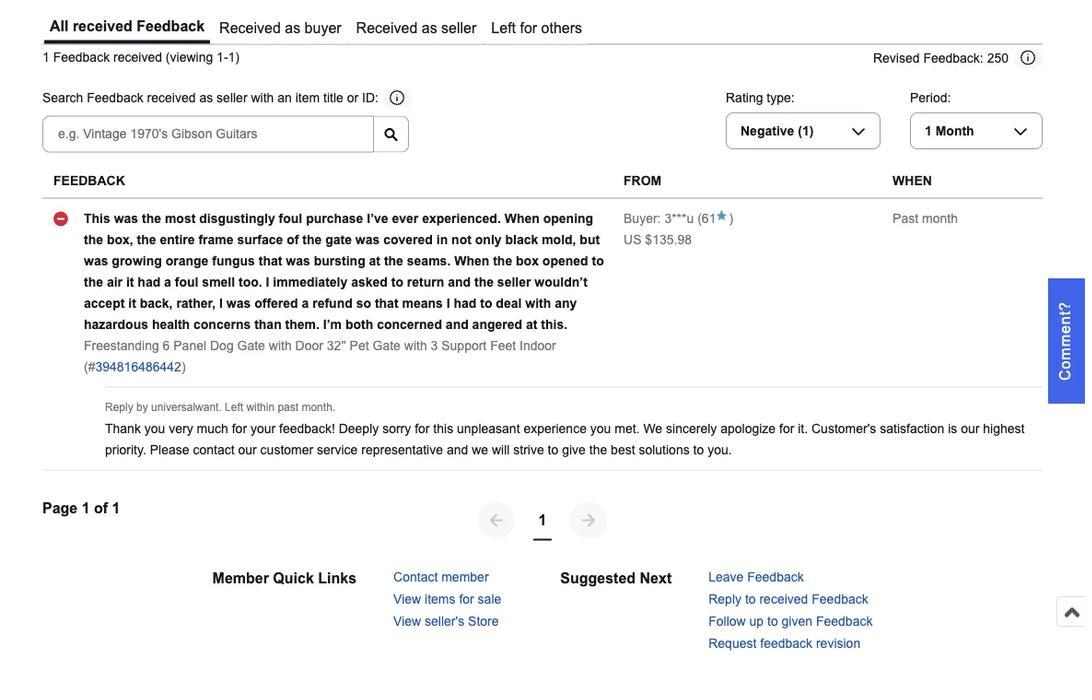 Task type: locate. For each thing, give the bounding box(es) containing it.
orange
[[166, 254, 209, 268]]

2 horizontal spatial as
[[422, 20, 437, 36]]

next
[[640, 570, 672, 587]]

left inside reply by universalwant . left within past month. thank you very much for your feedback! deeply sorry for this unpleasant experience you met. we sincerely apologize for it. customer's satisfaction is our highest priority. please contact our customer service representative and we will strive to give the best solutions to you.
[[225, 401, 243, 414]]

view down contact
[[394, 592, 421, 607]]

to down leave feedback link
[[746, 592, 756, 607]]

seller inside button
[[442, 20, 477, 36]]

e.g. Vintage 1970's Gibson Guitars text field
[[42, 116, 374, 153]]

for
[[520, 20, 537, 36], [232, 421, 247, 436], [415, 421, 430, 436], [780, 421, 795, 436], [459, 592, 474, 607]]

that down the surface
[[259, 254, 282, 268]]

0 horizontal spatial that
[[259, 254, 282, 268]]

2 vertical spatial seller
[[498, 275, 531, 289]]

0 horizontal spatial left
[[225, 401, 243, 414]]

1 horizontal spatial as
[[285, 20, 301, 36]]

the
[[142, 211, 161, 226], [84, 232, 103, 247], [137, 232, 156, 247], [303, 232, 322, 247], [384, 254, 404, 268], [493, 254, 513, 268], [84, 275, 103, 289], [475, 275, 494, 289], [590, 443, 608, 457]]

1 horizontal spatial of
[[287, 232, 299, 247]]

main content containing all received feedback
[[42, 0, 1086, 681]]

0 horizontal spatial had
[[138, 275, 161, 289]]

thank you very much for your feedback! deeply sorry for this unpleasant experience you met. we sincerely apologize for it. customer's satisfaction is our highest priority. please contact our customer service representative and we will strive to give the best solutions to you. element
[[105, 421, 1025, 457]]

a up back,
[[164, 275, 171, 289]]

gate
[[237, 338, 265, 353], [373, 338, 401, 353]]

when element
[[893, 174, 933, 188]]

rather,
[[176, 296, 216, 310]]

both
[[346, 317, 374, 332]]

with inside this was the most disgustingly foul purchase i've ever experienced. when opening the box, the entire frame surface of the gate was covered in not only black mold, but was growing orange fungus that was bursting at the seams. when the box opened to the air it had a foul smell too. i immediately asked to return and the seller wouldn't accept it back, rather, i was offered a refund so that means i had to deal with any hazardous health concerns than them. i'm both concerned and angered at this.
[[526, 296, 551, 310]]

was up box,
[[114, 211, 138, 226]]

a
[[164, 275, 171, 289], [302, 296, 309, 310]]

feedback element
[[53, 174, 125, 188]]

sincerely
[[666, 421, 717, 436]]

1 vertical spatial our
[[238, 443, 257, 457]]

for left others
[[520, 20, 537, 36]]

left
[[492, 20, 516, 36], [225, 401, 243, 414]]

1 inside button
[[539, 512, 547, 529]]

0 vertical spatial seller
[[442, 20, 477, 36]]

received up "follow up to given feedback" link
[[760, 592, 809, 607]]

left for others button
[[486, 13, 588, 44]]

you down feedback replied by seller universalwant. element on the left
[[145, 421, 165, 436]]

reply up thank
[[105, 401, 133, 414]]

1 horizontal spatial reply
[[709, 592, 742, 607]]

received right buyer
[[356, 20, 418, 36]]

very
[[169, 421, 193, 436]]

an
[[278, 91, 292, 106]]

0 vertical spatial left
[[492, 20, 516, 36]]

gate down 'than'
[[237, 338, 265, 353]]

0 horizontal spatial our
[[238, 443, 257, 457]]

back,
[[140, 296, 173, 310]]

to left you.
[[694, 443, 704, 457]]

for down member
[[459, 592, 474, 607]]

the inside reply by universalwant . left within past month. thank you very much for your feedback! deeply sorry for this unpleasant experience you met. we sincerely apologize for it. customer's satisfaction is our highest priority. please contact our customer service representative and we will strive to give the best solutions to you.
[[590, 443, 608, 457]]

this.
[[541, 317, 568, 332]]

feedback left by buyer. element
[[624, 211, 694, 226]]

item
[[296, 91, 320, 106]]

id:
[[362, 91, 379, 106]]

the left the gate
[[303, 232, 322, 247]]

the left box
[[493, 254, 513, 268]]

experience
[[524, 421, 587, 436]]

seller down 1)
[[217, 91, 248, 106]]

1 vertical spatial at
[[526, 317, 538, 332]]

them.
[[285, 317, 320, 332]]

1 vertical spatial foul
[[175, 275, 199, 289]]

so
[[356, 296, 371, 310]]

feedback inside button
[[137, 18, 205, 34]]

your
[[251, 421, 276, 436]]

0 horizontal spatial received
[[219, 20, 281, 36]]

2 received from the left
[[356, 20, 418, 36]]

means
[[402, 296, 443, 310]]

indoor
[[520, 338, 556, 353]]

had up the angered
[[454, 296, 477, 310]]

1 vertical spatial when
[[455, 254, 490, 268]]

1 you from the left
[[145, 421, 165, 436]]

the left air
[[84, 275, 103, 289]]

strive
[[514, 443, 544, 457]]

when up black
[[505, 211, 540, 226]]

0 horizontal spatial seller
[[217, 91, 248, 106]]

and up support
[[446, 317, 469, 332]]

seller inside this was the most disgustingly foul purchase i've ever experienced. when opening the box, the entire frame surface of the gate was covered in not only black mold, but was growing orange fungus that was bursting at the seams. when the box opened to the air it had a foul smell too. i immediately asked to return and the seller wouldn't accept it back, rather, i was offered a refund so that means i had to deal with any hazardous health concerns than them. i'm both concerned and angered at this.
[[498, 275, 531, 289]]

view left seller's
[[394, 615, 421, 629]]

.
[[219, 401, 222, 414]]

we
[[472, 443, 489, 457]]

had up back,
[[138, 275, 161, 289]]

1 vertical spatial reply
[[709, 592, 742, 607]]

received as seller
[[356, 20, 477, 36]]

0 vertical spatial view
[[394, 592, 421, 607]]

1
[[42, 50, 50, 65], [925, 124, 933, 138], [82, 500, 90, 517], [112, 500, 120, 517], [539, 512, 547, 529]]

1 horizontal spatial )
[[729, 211, 734, 226]]

it left back,
[[128, 296, 136, 310]]

reply inside reply by universalwant . left within past month. thank you very much for your feedback! deeply sorry for this unpleasant experience you met. we sincerely apologize for it. customer's satisfaction is our highest priority. please contact our customer service representative and we will strive to give the best solutions to you.
[[105, 401, 133, 414]]

and left we
[[447, 443, 468, 457]]

to
[[592, 254, 604, 268], [392, 275, 404, 289], [480, 296, 493, 310], [548, 443, 559, 457], [694, 443, 704, 457], [746, 592, 756, 607], [768, 615, 779, 629]]

1 horizontal spatial at
[[526, 317, 538, 332]]

follow up to given feedback link
[[709, 615, 873, 629]]

2 horizontal spatial seller
[[498, 275, 531, 289]]

to down but
[[592, 254, 604, 268]]

0 vertical spatial had
[[138, 275, 161, 289]]

1 for 1
[[539, 512, 547, 529]]

for left this
[[415, 421, 430, 436]]

received up 1)
[[219, 20, 281, 36]]

1 vertical spatial view
[[394, 615, 421, 629]]

0 vertical spatial when
[[505, 211, 540, 226]]

0 horizontal spatial foul
[[175, 275, 199, 289]]

the left most
[[142, 211, 161, 226]]

pet
[[350, 338, 369, 353]]

in
[[437, 232, 448, 247]]

with up the this.
[[526, 296, 551, 310]]

0 vertical spatial )
[[729, 211, 734, 226]]

as for buyer
[[285, 20, 301, 36]]

buyer
[[305, 20, 342, 36]]

1 horizontal spatial that
[[375, 296, 399, 310]]

i right the too.
[[266, 275, 270, 289]]

will
[[492, 443, 510, 457]]

1 horizontal spatial received
[[356, 20, 418, 36]]

as
[[285, 20, 301, 36], [422, 20, 437, 36], [199, 91, 213, 106]]

with
[[251, 91, 274, 106], [526, 296, 551, 310], [269, 338, 292, 353], [404, 338, 427, 353]]

any
[[555, 296, 577, 310]]

foul down orange
[[175, 275, 199, 289]]

feedback:
[[924, 51, 984, 66]]

1 horizontal spatial our
[[962, 421, 980, 436]]

at up indoor
[[526, 317, 538, 332]]

i up concerns
[[219, 296, 223, 310]]

ever
[[392, 211, 419, 226]]

comment?
[[1058, 301, 1074, 381]]

as inside received as buyer button
[[285, 20, 301, 36]]

seller
[[442, 20, 477, 36], [217, 91, 248, 106], [498, 275, 531, 289]]

seller left left for others
[[442, 20, 477, 36]]

1 horizontal spatial seller
[[442, 20, 477, 36]]

for inside contact member view items for sale view seller's store
[[459, 592, 474, 607]]

(#
[[84, 360, 95, 374]]

it right air
[[126, 275, 134, 289]]

this
[[434, 421, 454, 436]]

that right so
[[375, 296, 399, 310]]

0 vertical spatial of
[[287, 232, 299, 247]]

1 horizontal spatial foul
[[279, 211, 303, 226]]

give
[[562, 443, 586, 457]]

past month
[[893, 211, 959, 226]]

left within past month. element
[[225, 401, 336, 414]]

received
[[73, 18, 133, 34], [113, 50, 162, 65], [147, 91, 196, 106], [760, 592, 809, 607]]

feet
[[490, 338, 516, 353]]

service
[[317, 443, 358, 457]]

when down not
[[455, 254, 490, 268]]

1 inside dropdown button
[[925, 124, 933, 138]]

you left met.
[[591, 421, 611, 436]]

1 horizontal spatial i
[[266, 275, 270, 289]]

you
[[145, 421, 165, 436], [591, 421, 611, 436]]

the down this
[[84, 232, 103, 247]]

with left the 'an'
[[251, 91, 274, 106]]

0 vertical spatial foul
[[279, 211, 303, 226]]

0 vertical spatial reply
[[105, 401, 133, 414]]

0 horizontal spatial at
[[369, 254, 381, 268]]

) right 61
[[729, 211, 734, 226]]

feedback replied by seller universalwant. element
[[105, 401, 219, 414]]

0 horizontal spatial of
[[94, 500, 108, 517]]

you.
[[708, 443, 732, 457]]

leave
[[709, 570, 744, 585]]

customer
[[260, 443, 314, 457]]

$135.98
[[646, 232, 692, 247]]

0 horizontal spatial gate
[[237, 338, 265, 353]]

reply down leave
[[709, 592, 742, 607]]

panel
[[174, 338, 207, 353]]

of right the surface
[[287, 232, 299, 247]]

a up them.
[[302, 296, 309, 310]]

wouldn't
[[535, 275, 588, 289]]

buyer: 3***u
[[624, 211, 694, 226]]

received right all at the left of page
[[73, 18, 133, 34]]

from
[[624, 174, 662, 188]]

1 horizontal spatial gate
[[373, 338, 401, 353]]

0 vertical spatial our
[[962, 421, 980, 436]]

2 horizontal spatial i
[[447, 296, 450, 310]]

our down your
[[238, 443, 257, 457]]

past
[[278, 401, 299, 414]]

1 horizontal spatial had
[[454, 296, 477, 310]]

as inside received as seller button
[[422, 20, 437, 36]]

1 horizontal spatial you
[[591, 421, 611, 436]]

and right 'return'
[[448, 275, 471, 289]]

reply inside leave feedback reply to received feedback follow up to given feedback request feedback revision
[[709, 592, 742, 607]]

with left 3
[[404, 338, 427, 353]]

of right page
[[94, 500, 108, 517]]

asked
[[351, 275, 388, 289]]

type:
[[767, 91, 795, 105]]

the right give
[[590, 443, 608, 457]]

was down the too.
[[227, 296, 251, 310]]

0 horizontal spatial )
[[181, 360, 186, 374]]

1 received from the left
[[219, 20, 281, 36]]

was up the immediately
[[286, 254, 310, 268]]

main content
[[42, 0, 1086, 681]]

for left "it."
[[780, 421, 795, 436]]

was up air
[[84, 254, 108, 268]]

return
[[407, 275, 445, 289]]

was down i've
[[356, 232, 380, 247]]

2 vertical spatial and
[[447, 443, 468, 457]]

1 vertical spatial of
[[94, 500, 108, 517]]

1 vertical spatial left
[[225, 401, 243, 414]]

0 horizontal spatial a
[[164, 275, 171, 289]]

was
[[114, 211, 138, 226], [356, 232, 380, 247], [84, 254, 108, 268], [286, 254, 310, 268], [227, 296, 251, 310]]

us $135.98
[[624, 232, 692, 247]]

0 horizontal spatial reply
[[105, 401, 133, 414]]

seller up deal
[[498, 275, 531, 289]]

with down 'than'
[[269, 338, 292, 353]]

suggested next
[[561, 570, 672, 587]]

view items for sale link
[[394, 592, 502, 607]]

left left others
[[492, 20, 516, 36]]

foul up the surface
[[279, 211, 303, 226]]

our right is
[[962, 421, 980, 436]]

to left deal
[[480, 296, 493, 310]]

past month element
[[893, 211, 959, 226]]

1 horizontal spatial left
[[492, 20, 516, 36]]

frame
[[199, 232, 234, 247]]

) down panel
[[181, 360, 186, 374]]

received inside leave feedback reply to received feedback follow up to given feedback request feedback revision
[[760, 592, 809, 607]]

gate right pet
[[373, 338, 401, 353]]

seller's
[[425, 615, 465, 629]]

best
[[611, 443, 636, 457]]

select the type of feedback rating you want to see element
[[726, 91, 795, 105]]

at up asked
[[369, 254, 381, 268]]

comment? link
[[1049, 278, 1086, 404]]

394816486442 link
[[95, 360, 181, 374]]

or
[[347, 91, 359, 106]]

1 view from the top
[[394, 592, 421, 607]]

1 horizontal spatial when
[[505, 211, 540, 226]]

0 horizontal spatial as
[[199, 91, 213, 106]]

i've
[[367, 211, 389, 226]]

i right means
[[447, 296, 450, 310]]

1-
[[217, 50, 228, 65]]

left right .
[[225, 401, 243, 414]]

0 horizontal spatial you
[[145, 421, 165, 436]]

1 horizontal spatial a
[[302, 296, 309, 310]]

representative
[[362, 443, 443, 457]]

growing
[[112, 254, 162, 268]]



Task type: describe. For each thing, give the bounding box(es) containing it.
satisfaction
[[880, 421, 945, 436]]

member
[[213, 570, 269, 587]]

links
[[318, 570, 357, 587]]

select the feedback time period you want to see element
[[911, 91, 952, 105]]

up
[[750, 615, 764, 629]]

leave feedback link
[[709, 570, 804, 585]]

others
[[542, 20, 583, 36]]

from element
[[624, 174, 662, 188]]

2 you from the left
[[591, 421, 611, 436]]

hazardous
[[84, 317, 148, 332]]

1 vertical spatial had
[[454, 296, 477, 310]]

page
[[42, 500, 78, 517]]

universalwant
[[151, 401, 219, 414]]

bursting
[[314, 254, 366, 268]]

unpleasant
[[457, 421, 520, 436]]

door
[[295, 338, 323, 353]]

mold,
[[542, 232, 577, 247]]

received for received as seller
[[356, 20, 418, 36]]

1 for 1 month
[[925, 124, 933, 138]]

immediately
[[273, 275, 348, 289]]

received for received as buyer
[[219, 20, 281, 36]]

reply to received feedback link
[[709, 592, 869, 607]]

this was the most disgustingly foul purchase i've ever experienced. when opening the box, the entire frame surface of the gate was covered in not only black mold, but was growing orange fungus that was bursting at the seams. when the box opened to the air it had a foul smell too. i immediately asked to return and the seller wouldn't accept it back, rather, i was offered a refund so that means i had to deal with any hazardous health concerns than them. i'm both concerned and angered at this.
[[84, 211, 604, 332]]

0 vertical spatial a
[[164, 275, 171, 289]]

health
[[152, 317, 190, 332]]

opened
[[543, 254, 589, 268]]

to right asked
[[392, 275, 404, 289]]

feedback!
[[279, 421, 335, 436]]

thank
[[105, 421, 141, 436]]

sale
[[478, 592, 502, 607]]

this was the most disgustingly foul purchase i've ever experienced. when opening the box, the entire frame surface of the gate was covered in not only black mold, but was growing orange fungus that was bursting at the seams. when the box opened to the air it had a foul
smell too. i immediately asked to return and the seller wouldn't accept it back, rather, i was offered
a refund so that means i had to deal with any hazardous health concerns than them.
i'm both concerned and angered at this. element
[[84, 211, 604, 332]]

feedback
[[53, 174, 125, 188]]

2 gate from the left
[[373, 338, 401, 353]]

0 vertical spatial that
[[259, 254, 282, 268]]

negative (1)
[[741, 124, 814, 138]]

experienced.
[[422, 211, 501, 226]]

0 horizontal spatial i
[[219, 296, 223, 310]]

to right up
[[768, 615, 779, 629]]

search
[[42, 91, 83, 106]]

1)
[[228, 50, 240, 65]]

box
[[516, 254, 539, 268]]

and inside reply by universalwant . left within past month. thank you very much for your feedback! deeply sorry for this unpleasant experience you met. we sincerely apologize for it. customer's satisfaction is our highest priority. please contact our customer service representative and we will strive to give the best solutions to you.
[[447, 443, 468, 457]]

us
[[624, 232, 642, 247]]

all received feedback button
[[44, 13, 210, 44]]

received inside button
[[73, 18, 133, 34]]

smell
[[202, 275, 235, 289]]

(
[[698, 211, 702, 226]]

to left give
[[548, 443, 559, 457]]

disgustingly
[[199, 211, 275, 226]]

the up the growing
[[137, 232, 156, 247]]

follow
[[709, 615, 746, 629]]

1 vertical spatial and
[[446, 317, 469, 332]]

0 horizontal spatial when
[[455, 254, 490, 268]]

for left your
[[232, 421, 247, 436]]

dog
[[210, 338, 234, 353]]

1 vertical spatial a
[[302, 296, 309, 310]]

request
[[709, 637, 757, 651]]

much
[[197, 421, 228, 436]]

1 for 1 feedback received (viewing 1-1)
[[42, 50, 50, 65]]

all
[[50, 18, 69, 34]]

1 vertical spatial it
[[128, 296, 136, 310]]

angered
[[472, 317, 523, 332]]

month.
[[302, 401, 336, 414]]

member quick links
[[213, 570, 357, 587]]

0 vertical spatial at
[[369, 254, 381, 268]]

by
[[136, 401, 148, 414]]

2 view from the top
[[394, 615, 421, 629]]

buyer:
[[624, 211, 661, 226]]

accept
[[84, 296, 125, 310]]

this
[[84, 211, 110, 226]]

left inside button
[[492, 20, 516, 36]]

1 vertical spatial seller
[[217, 91, 248, 106]]

the down only
[[475, 275, 494, 289]]

1 feedback received (viewing 1-1)
[[42, 50, 240, 65]]

period:
[[911, 91, 952, 105]]

1 gate from the left
[[237, 338, 265, 353]]

refund
[[313, 296, 353, 310]]

quick
[[273, 570, 314, 587]]

i'm
[[323, 317, 342, 332]]

page 1 of 1
[[42, 500, 120, 517]]

sorry
[[383, 421, 411, 436]]

for inside button
[[520, 20, 537, 36]]

suggested
[[561, 570, 636, 587]]

the down covered
[[384, 254, 404, 268]]

1 vertical spatial )
[[181, 360, 186, 374]]

0 vertical spatial it
[[126, 275, 134, 289]]

1 navigation
[[478, 500, 607, 541]]

too.
[[239, 275, 262, 289]]

received down (viewing
[[147, 91, 196, 106]]

negative (1) button
[[726, 113, 881, 150]]

(1)
[[798, 124, 814, 138]]

but
[[580, 232, 600, 247]]

1 vertical spatial that
[[375, 296, 399, 310]]

0 vertical spatial and
[[448, 275, 471, 289]]

it.
[[798, 421, 808, 436]]

highest
[[984, 421, 1025, 436]]

title
[[324, 91, 344, 106]]

box,
[[107, 232, 133, 247]]

seams.
[[407, 254, 451, 268]]

rating
[[726, 91, 764, 105]]

contact member view items for sale view seller's store
[[394, 570, 502, 629]]

concerned
[[377, 317, 442, 332]]

received down "all received feedback" button
[[113, 50, 162, 65]]

not
[[452, 232, 472, 247]]

member
[[442, 570, 489, 585]]

of inside this was the most disgustingly foul purchase i've ever experienced. when opening the box, the entire frame surface of the gate was covered in not only black mold, but was growing orange fungus that was bursting at the seams. when the box opened to the air it had a foul smell too. i immediately asked to return and the seller wouldn't accept it back, rather, i was offered a refund so that means i had to deal with any hazardous health concerns than them. i'm both concerned and angered at this.
[[287, 232, 299, 247]]

as for seller
[[422, 20, 437, 36]]

given
[[782, 615, 813, 629]]

support
[[442, 338, 487, 353]]

is
[[949, 421, 958, 436]]

3***u
[[665, 211, 694, 226]]

revised
[[874, 51, 920, 66]]

priority.
[[105, 443, 146, 457]]

rating type:
[[726, 91, 795, 105]]

32''
[[327, 338, 346, 353]]

concerns
[[194, 317, 251, 332]]

250
[[988, 51, 1009, 66]]

feedback
[[761, 637, 813, 651]]

purchase
[[306, 211, 364, 226]]



Task type: vqa. For each thing, say whether or not it's contained in the screenshot.
View
yes



